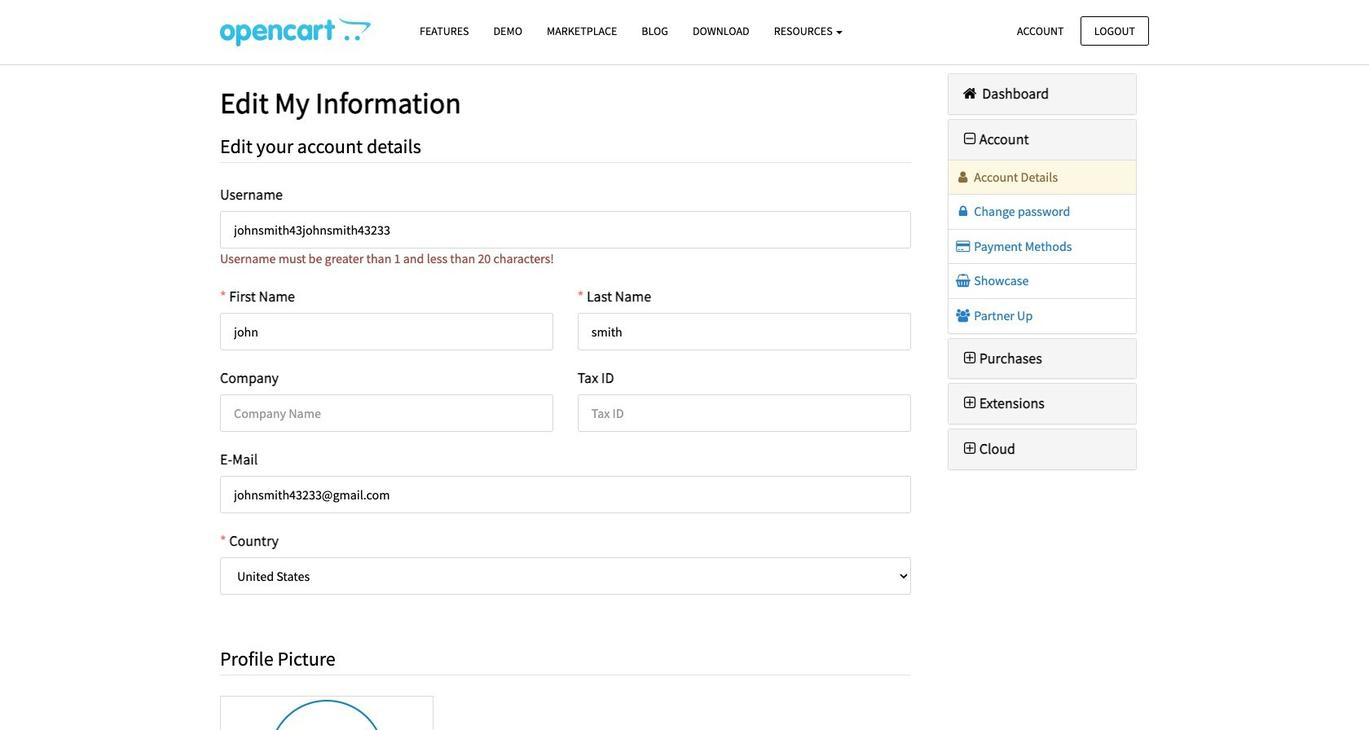 Task type: vqa. For each thing, say whether or not it's contained in the screenshot.
Marketplace
no



Task type: describe. For each thing, give the bounding box(es) containing it.
minus square o image
[[960, 132, 979, 147]]

Last Name text field
[[578, 313, 911, 351]]

2 plus square o image from the top
[[960, 442, 979, 456]]

account edit image
[[220, 17, 371, 46]]

users image
[[955, 309, 971, 322]]

E-Mail text field
[[220, 476, 911, 513]]

shopping basket image
[[955, 274, 971, 287]]



Task type: locate. For each thing, give the bounding box(es) containing it.
1 plus square o image from the top
[[960, 396, 979, 411]]

plus square o image
[[960, 396, 979, 411], [960, 442, 979, 456]]

1 vertical spatial plus square o image
[[960, 442, 979, 456]]

home image
[[960, 86, 979, 101]]

Username text field
[[220, 211, 911, 248]]

0 vertical spatial plus square o image
[[960, 396, 979, 411]]

credit card image
[[955, 239, 971, 252]]

Company Name text field
[[220, 394, 553, 432]]

Tax ID text field
[[578, 394, 911, 432]]

plus square o image
[[960, 351, 979, 366]]

lock image
[[955, 205, 971, 218]]

First Name text field
[[220, 313, 553, 351]]

user image
[[955, 170, 971, 183]]



